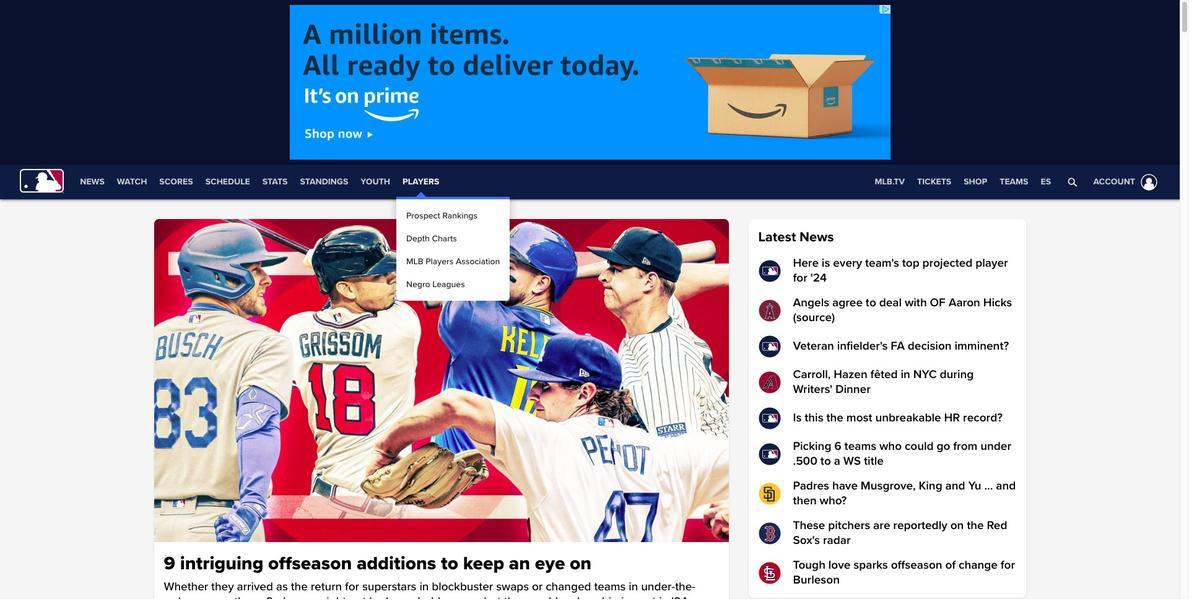 Task type: locate. For each thing, give the bounding box(es) containing it.
the up players
[[291, 581, 308, 595]]

sox's
[[794, 534, 821, 548]]

teams link
[[994, 165, 1035, 200]]

for up not
[[345, 581, 359, 595]]

king
[[919, 480, 943, 494]]

radar down pitchers at the right bottom of page
[[824, 534, 851, 548]]

they up moves,
[[211, 581, 234, 595]]

to inside 9 intriguing offseason additions to keep an eye on whether they arrived as the return for superstars in blockbuster swaps or changed teams in under-the- radar moves, these 9 players might not be household names, but they could make a big impact in '24.
[[441, 553, 459, 576]]

mlb image left is
[[759, 408, 781, 430]]

9 up whether
[[164, 553, 175, 576]]

9 down "arrived" at the bottom
[[266, 596, 273, 600]]

0 vertical spatial news
[[80, 177, 105, 187]]

radar inside these pitchers are reportedly on the red sox's radar
[[824, 534, 851, 548]]

padres have musgrove, king and yu ... and then who? link
[[759, 480, 1017, 509]]

offseason left 'of' at the right bottom of page
[[892, 559, 943, 573]]

0 vertical spatial a
[[835, 455, 841, 469]]

here is every team's top projected player for '24 link
[[759, 257, 1017, 286]]

to left deal
[[866, 296, 877, 310]]

blockbuster
[[432, 581, 493, 595]]

1 vertical spatial they
[[504, 596, 527, 600]]

record?
[[964, 411, 1003, 426]]

news inside secondary navigation element
[[80, 177, 105, 187]]

to inside angels agree to deal with of aaron hicks (source)
[[866, 296, 877, 310]]

on right reportedly
[[951, 519, 964, 534]]

mlb image left .500
[[759, 444, 781, 466]]

0 vertical spatial on
[[951, 519, 964, 534]]

angels agree to deal with of aaron hicks (source) link
[[759, 296, 1017, 326]]

a down 6
[[835, 455, 841, 469]]

fa
[[891, 340, 905, 354]]

1 horizontal spatial they
[[504, 596, 527, 600]]

1 vertical spatial could
[[530, 596, 559, 600]]

players link
[[397, 165, 446, 200]]

padres have musgrove, king and yu ... and then who?
[[794, 480, 1016, 509]]

players up "prospect"
[[403, 177, 440, 187]]

0 horizontal spatial a
[[593, 596, 599, 600]]

1 horizontal spatial the
[[827, 411, 844, 426]]

to down 'picking'
[[821, 455, 831, 469]]

they down swaps in the bottom of the page
[[504, 596, 527, 600]]

search image
[[1068, 177, 1078, 187]]

is this the most unbreakable hr record?
[[794, 411, 1003, 426]]

could down or at left
[[530, 596, 559, 600]]

1 vertical spatial for
[[1001, 559, 1016, 573]]

is
[[794, 411, 802, 426]]

this
[[805, 411, 824, 426]]

for inside tough love sparks offseason of change for burleson
[[1001, 559, 1016, 573]]

0 horizontal spatial teams
[[595, 581, 626, 595]]

depth charts link
[[402, 227, 505, 250]]

make
[[562, 596, 590, 600]]

1 vertical spatial teams
[[595, 581, 626, 595]]

teams up big
[[595, 581, 626, 595]]

1 horizontal spatial radar
[[824, 534, 851, 548]]

account button
[[1087, 165, 1161, 200]]

musgrove,
[[861, 480, 916, 494]]

and left yu
[[946, 480, 966, 494]]

0 horizontal spatial and
[[946, 480, 966, 494]]

moves,
[[194, 596, 231, 600]]

0 horizontal spatial could
[[530, 596, 559, 600]]

1 horizontal spatial could
[[905, 440, 934, 454]]

1 vertical spatial a
[[593, 596, 599, 600]]

picking 6 teams who could go from under .500 to a ws title
[[794, 440, 1012, 469]]

carroll, hazen fêted in nyc during writers' dinner link
[[759, 368, 1017, 398]]

es link
[[1035, 165, 1058, 200]]

0 vertical spatial mlb image
[[759, 336, 781, 358]]

0 horizontal spatial for
[[345, 581, 359, 595]]

tertiary navigation element
[[869, 165, 1058, 200]]

0 vertical spatial to
[[866, 296, 877, 310]]

1 mlb image from the top
[[759, 336, 781, 358]]

player
[[976, 257, 1009, 271]]

0 vertical spatial teams
[[845, 440, 877, 454]]

yu
[[969, 480, 982, 494]]

0 horizontal spatial news
[[80, 177, 105, 187]]

1 horizontal spatial to
[[821, 455, 831, 469]]

mlb image for is
[[759, 408, 781, 430]]

mlb image
[[759, 336, 781, 358], [759, 408, 781, 430], [759, 444, 781, 466]]

1 vertical spatial radar
[[164, 596, 191, 600]]

1 vertical spatial the
[[967, 519, 984, 534]]

picking 6 teams who could go from under .500 to a ws title link
[[759, 440, 1017, 470]]

1 vertical spatial news
[[800, 229, 834, 246]]

in inside carroll, hazen fêted in nyc during writers' dinner
[[901, 368, 911, 382]]

0 horizontal spatial on
[[570, 553, 592, 576]]

1 horizontal spatial offseason
[[892, 559, 943, 573]]

1 vertical spatial mlb image
[[759, 408, 781, 430]]

youth
[[361, 177, 390, 187]]

2 vertical spatial the
[[291, 581, 308, 595]]

0 horizontal spatial the
[[291, 581, 308, 595]]

0 vertical spatial radar
[[824, 534, 851, 548]]

of
[[946, 559, 956, 573]]

radar down whether
[[164, 596, 191, 600]]

prospect
[[407, 211, 440, 221]]

2 vertical spatial mlb image
[[759, 444, 781, 466]]

mlb image
[[759, 260, 781, 283]]

teams
[[1000, 177, 1029, 187]]

imminent?
[[955, 340, 1010, 354]]

household
[[386, 596, 441, 600]]

offseason up the return at bottom
[[268, 553, 352, 576]]

the inside these pitchers are reportedly on the red sox's radar
[[967, 519, 984, 534]]

the left red
[[967, 519, 984, 534]]

news up is
[[800, 229, 834, 246]]

love
[[829, 559, 851, 573]]

have
[[833, 480, 858, 494]]

3 mlb image from the top
[[759, 444, 781, 466]]

0 vertical spatial for
[[794, 271, 808, 286]]

title
[[864, 455, 884, 469]]

0 horizontal spatial they
[[211, 581, 234, 595]]

aaron
[[949, 296, 981, 310]]

1 horizontal spatial and
[[997, 480, 1016, 494]]

from
[[954, 440, 978, 454]]

a inside picking 6 teams who could go from under .500 to a ws title
[[835, 455, 841, 469]]

2 horizontal spatial for
[[1001, 559, 1016, 573]]

who
[[880, 440, 902, 454]]

2 horizontal spatial the
[[967, 519, 984, 534]]

tough love sparks offseason of change for burleson link
[[759, 559, 1017, 589]]

for down here
[[794, 271, 808, 286]]

offseason
[[268, 553, 352, 576], [892, 559, 943, 573]]

advertisement element
[[290, 5, 891, 160]]

watch link
[[111, 165, 153, 200]]

2 horizontal spatial to
[[866, 296, 877, 310]]

they
[[211, 581, 234, 595], [504, 596, 527, 600]]

radar
[[824, 534, 851, 548], [164, 596, 191, 600]]

red
[[987, 519, 1008, 534]]

for inside 9 intriguing offseason additions to keep an eye on whether they arrived as the return for superstars in blockbuster swaps or changed teams in under-the- radar moves, these 9 players might not be household names, but they could make a big impact in '24.
[[345, 581, 359, 595]]

1 horizontal spatial a
[[835, 455, 841, 469]]

on
[[951, 519, 964, 534], [570, 553, 592, 576]]

hazen
[[834, 368, 868, 382]]

players
[[403, 177, 440, 187], [426, 257, 454, 267]]

cardinals image
[[759, 563, 781, 585]]

1 horizontal spatial teams
[[845, 440, 877, 454]]

the right 'this'
[[827, 411, 844, 426]]

on up changed
[[570, 553, 592, 576]]

latest
[[759, 229, 797, 246]]

2 mlb image from the top
[[759, 408, 781, 430]]

and right ...
[[997, 480, 1016, 494]]

teams up ws in the bottom right of the page
[[845, 440, 877, 454]]

these
[[234, 596, 263, 600]]

as
[[276, 581, 288, 595]]

eye
[[535, 553, 565, 576]]

shop
[[964, 177, 988, 187]]

go
[[937, 440, 951, 454]]

for right change
[[1001, 559, 1016, 573]]

latest news
[[759, 229, 834, 246]]

are
[[874, 519, 891, 534]]

2 vertical spatial to
[[441, 553, 459, 576]]

could inside picking 6 teams who could go from under .500 to a ws title
[[905, 440, 934, 454]]

1 horizontal spatial 9
[[266, 596, 273, 600]]

2 vertical spatial for
[[345, 581, 359, 595]]

and
[[946, 480, 966, 494], [997, 480, 1016, 494]]

news left watch
[[80, 177, 105, 187]]

in left nyc
[[901, 368, 911, 382]]

0 horizontal spatial to
[[441, 553, 459, 576]]

news link
[[74, 165, 111, 200]]

0 vertical spatial players
[[403, 177, 440, 187]]

to
[[866, 296, 877, 310], [821, 455, 831, 469], [441, 553, 459, 576]]

veteran infielder's fa decision imminent?
[[794, 340, 1010, 354]]

mlb image inside picking 6 teams who could go from under .500 to a ws title link
[[759, 444, 781, 466]]

a left big
[[593, 596, 599, 600]]

to up blockbuster at the left of the page
[[441, 553, 459, 576]]

1 horizontal spatial for
[[794, 271, 808, 286]]

secondary navigation element
[[74, 165, 510, 301]]

tickets
[[918, 177, 952, 187]]

1 and from the left
[[946, 480, 966, 494]]

the
[[827, 411, 844, 426], [967, 519, 984, 534], [291, 581, 308, 595]]

0 vertical spatial they
[[211, 581, 234, 595]]

carroll,
[[794, 368, 831, 382]]

9 intriguing offseason additions to keep an eye on whether they arrived as the return for superstars in blockbuster swaps or changed teams in under-the- radar moves, these 9 players might not be household names, but they could make a big impact in '24.
[[164, 553, 696, 600]]

1 vertical spatial players
[[426, 257, 454, 267]]

teams inside picking 6 teams who could go from under .500 to a ws title
[[845, 440, 877, 454]]

1 vertical spatial to
[[821, 455, 831, 469]]

additions
[[357, 553, 436, 576]]

agree
[[833, 296, 863, 310]]

standings
[[300, 177, 348, 187]]

1 horizontal spatial on
[[951, 519, 964, 534]]

every
[[834, 257, 863, 271]]

nyc
[[914, 368, 937, 382]]

most
[[847, 411, 873, 426]]

for
[[794, 271, 808, 286], [1001, 559, 1016, 573], [345, 581, 359, 595]]

an
[[509, 553, 531, 576]]

on inside 9 intriguing offseason additions to keep an eye on whether they arrived as the return for superstars in blockbuster swaps or changed teams in under-the- radar moves, these 9 players might not be household names, but they could make a big impact in '24.
[[570, 553, 592, 576]]

could left go on the bottom right
[[905, 440, 934, 454]]

0 horizontal spatial offseason
[[268, 553, 352, 576]]

picking
[[794, 440, 832, 454]]

padres
[[794, 480, 830, 494]]

here
[[794, 257, 819, 271]]

for inside here is every team's top projected player for '24
[[794, 271, 808, 286]]

names,
[[444, 596, 481, 600]]

rankings
[[443, 211, 478, 221]]

0 horizontal spatial radar
[[164, 596, 191, 600]]

0 vertical spatial could
[[905, 440, 934, 454]]

0 horizontal spatial 9
[[164, 553, 175, 576]]

mlb image for veteran
[[759, 336, 781, 358]]

mlb image down the angels image
[[759, 336, 781, 358]]

tickets link
[[912, 165, 958, 200]]

watch
[[117, 177, 147, 187]]

1 vertical spatial on
[[570, 553, 592, 576]]

players up the negro leagues
[[426, 257, 454, 267]]



Task type: describe. For each thing, give the bounding box(es) containing it.
intriguing
[[180, 553, 264, 576]]

angels image
[[759, 300, 781, 322]]

superstars
[[362, 581, 417, 595]]

under
[[981, 440, 1012, 454]]

offseason inside tough love sparks offseason of change for burleson
[[892, 559, 943, 573]]

keep
[[463, 553, 505, 576]]

scores link
[[153, 165, 199, 200]]

pitchers
[[829, 519, 871, 534]]

writers'
[[794, 383, 833, 397]]

.500
[[794, 455, 818, 469]]

during
[[940, 368, 974, 382]]

in up household
[[420, 581, 429, 595]]

return
[[311, 581, 342, 595]]

mlb.tv link
[[869, 165, 912, 200]]

mlb
[[407, 257, 424, 267]]

major league baseball image
[[20, 169, 64, 194]]

prospect rankings
[[407, 211, 478, 221]]

d backs image
[[759, 372, 781, 394]]

with
[[905, 296, 927, 310]]

impact
[[622, 596, 657, 600]]

top
[[903, 257, 920, 271]]

these pitchers are reportedly on the red sox's radar
[[794, 519, 1008, 548]]

who?
[[820, 495, 847, 509]]

is
[[822, 257, 831, 271]]

negro
[[407, 279, 430, 290]]

but
[[484, 596, 501, 600]]

the-
[[676, 581, 696, 595]]

0 vertical spatial the
[[827, 411, 844, 426]]

burleson
[[794, 574, 840, 588]]

a inside 9 intriguing offseason additions to keep an eye on whether they arrived as the return for superstars in blockbuster swaps or changed teams in under-the- radar moves, these 9 players might not be household names, but they could make a big impact in '24.
[[593, 596, 599, 600]]

infielder's
[[838, 340, 888, 354]]

angels agree to deal with of aaron hicks (source)
[[794, 296, 1013, 325]]

arrived
[[237, 581, 273, 595]]

here is every team's top projected player for '24
[[794, 257, 1009, 286]]

radar inside 9 intriguing offseason additions to keep an eye on whether they arrived as the return for superstars in blockbuster swaps or changed teams in under-the- radar moves, these 9 players might not be household names, but they could make a big impact in '24.
[[164, 596, 191, 600]]

decision
[[908, 340, 952, 354]]

in down the 'under-'
[[660, 596, 669, 600]]

1 vertical spatial 9
[[266, 596, 273, 600]]

or
[[532, 581, 543, 595]]

leagues
[[433, 279, 465, 290]]

mlb image for picking
[[759, 444, 781, 466]]

(source)
[[794, 311, 835, 325]]

scores
[[159, 177, 193, 187]]

'24
[[811, 271, 827, 286]]

9 intriguing offseason additions to keep an eye on image
[[154, 219, 729, 543]]

could inside 9 intriguing offseason additions to keep an eye on whether they arrived as the return for superstars in blockbuster swaps or changed teams in under-the- radar moves, these 9 players might not be household names, but they could make a big impact in '24.
[[530, 596, 559, 600]]

fêted
[[871, 368, 898, 382]]

6
[[835, 440, 842, 454]]

es
[[1041, 177, 1052, 187]]

unbreakable
[[876, 411, 942, 426]]

0 vertical spatial 9
[[164, 553, 175, 576]]

teams inside 9 intriguing offseason additions to keep an eye on whether they arrived as the return for superstars in blockbuster swaps or changed teams in under-the- radar moves, these 9 players might not be household names, but they could make a big impact in '24.
[[595, 581, 626, 595]]

on inside these pitchers are reportedly on the red sox's radar
[[951, 519, 964, 534]]

in up impact
[[629, 581, 639, 595]]

negro leagues
[[407, 279, 465, 290]]

top navigation element
[[0, 165, 1181, 301]]

carroll, hazen fêted in nyc during writers' dinner
[[794, 368, 974, 397]]

swaps
[[496, 581, 529, 595]]

angels
[[794, 296, 830, 310]]

veteran
[[794, 340, 835, 354]]

padres image
[[759, 483, 781, 506]]

depth charts
[[407, 234, 457, 244]]

2 and from the left
[[997, 480, 1016, 494]]

projected
[[923, 257, 973, 271]]

tough love sparks offseason of change for burleson
[[794, 559, 1016, 588]]

shop link
[[958, 165, 994, 200]]

under-
[[642, 581, 676, 595]]

these
[[794, 519, 826, 534]]

the inside 9 intriguing offseason additions to keep an eye on whether they arrived as the return for superstars in blockbuster swaps or changed teams in under-the- radar moves, these 9 players might not be household names, but they could make a big impact in '24.
[[291, 581, 308, 595]]

sparks
[[854, 559, 889, 573]]

these pitchers are reportedly on the red sox's radar link
[[759, 519, 1017, 549]]

1 horizontal spatial news
[[800, 229, 834, 246]]

changed
[[546, 581, 592, 595]]

stats link
[[256, 165, 294, 200]]

of
[[931, 296, 946, 310]]

might
[[317, 596, 346, 600]]

prospect rankings link
[[402, 205, 505, 227]]

change
[[959, 559, 998, 573]]

depth
[[407, 234, 430, 244]]

association
[[456, 257, 500, 267]]

hicks
[[984, 296, 1013, 310]]

charts
[[432, 234, 457, 244]]

reportedly
[[894, 519, 948, 534]]

offseason inside 9 intriguing offseason additions to keep an eye on whether they arrived as the return for superstars in blockbuster swaps or changed teams in under-the- radar moves, these 9 players might not be household names, but they could make a big impact in '24.
[[268, 553, 352, 576]]

to inside picking 6 teams who could go from under .500 to a ws title
[[821, 455, 831, 469]]

standings link
[[294, 165, 355, 200]]

9 intriguing offseason additions to keep an eye on link
[[164, 553, 719, 576]]

be
[[369, 596, 383, 600]]

big
[[602, 596, 619, 600]]

red sox image
[[759, 523, 781, 545]]

deal
[[880, 296, 902, 310]]

dinner
[[836, 383, 871, 397]]



Task type: vqa. For each thing, say whether or not it's contained in the screenshot.
DE GEUS image
no



